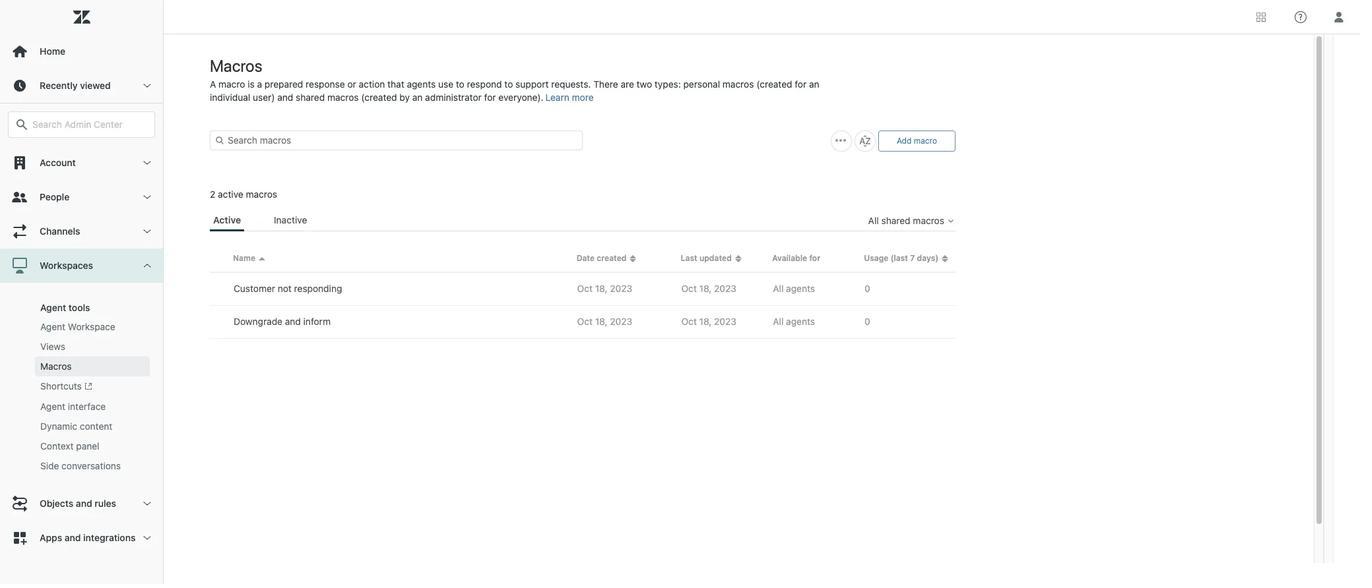 Task type: vqa. For each thing, say whether or not it's contained in the screenshot.
'Recently' to the middle
no



Task type: locate. For each thing, give the bounding box(es) containing it.
agent interface
[[40, 401, 106, 413]]

None search field
[[1, 112, 162, 138]]

agent up dynamic
[[40, 401, 65, 413]]

workspace
[[68, 321, 115, 333]]

tree item inside primary element
[[0, 249, 163, 487]]

1 agent from the top
[[40, 302, 66, 313]]

tree item containing workspaces
[[0, 249, 163, 487]]

2 agent from the top
[[40, 321, 65, 333]]

recently viewed button
[[0, 69, 163, 103]]

objects
[[40, 498, 73, 510]]

context panel link
[[35, 437, 150, 457]]

views link
[[35, 337, 150, 357]]

0 vertical spatial agent
[[40, 302, 66, 313]]

context panel element
[[40, 440, 99, 454]]

people button
[[0, 180, 163, 214]]

context panel
[[40, 441, 99, 452]]

side
[[40, 461, 59, 472]]

3 agent from the top
[[40, 401, 65, 413]]

conversations
[[61, 461, 121, 472]]

views element
[[40, 341, 65, 354]]

views
[[40, 341, 65, 352]]

agent
[[40, 302, 66, 313], [40, 321, 65, 333], [40, 401, 65, 413]]

tree containing account
[[0, 146, 163, 556]]

and
[[76, 498, 92, 510], [65, 533, 81, 544]]

dynamic content
[[40, 421, 112, 432]]

macros
[[40, 361, 72, 372]]

shortcuts
[[40, 381, 82, 392]]

agent left tools
[[40, 302, 66, 313]]

panel
[[76, 441, 99, 452]]

home
[[40, 46, 65, 57]]

1 vertical spatial agent
[[40, 321, 65, 333]]

agent tools element
[[40, 302, 90, 313]]

0 vertical spatial and
[[76, 498, 92, 510]]

2 vertical spatial agent
[[40, 401, 65, 413]]

side conversations
[[40, 461, 121, 472]]

agent workspace
[[40, 321, 115, 333]]

agent up the views
[[40, 321, 65, 333]]

integrations
[[83, 533, 136, 544]]

workspaces button
[[0, 249, 163, 283]]

workspaces group
[[0, 283, 163, 487]]

dynamic
[[40, 421, 77, 432]]

context
[[40, 441, 74, 452]]

user menu image
[[1330, 8, 1348, 25]]

objects and rules
[[40, 498, 116, 510]]

and right apps
[[65, 533, 81, 544]]

1 vertical spatial and
[[65, 533, 81, 544]]

tree item
[[0, 249, 163, 487]]

and left rules
[[76, 498, 92, 510]]

objects and rules button
[[0, 487, 163, 522]]

tree
[[0, 146, 163, 556]]

Search Admin Center field
[[32, 119, 147, 131]]

agent for agent tools
[[40, 302, 66, 313]]

shortcuts link
[[35, 377, 150, 397]]



Task type: describe. For each thing, give the bounding box(es) containing it.
primary element
[[0, 0, 164, 585]]

interface
[[68, 401, 106, 413]]

macros element
[[40, 360, 72, 374]]

apps and integrations button
[[0, 522, 163, 556]]

content
[[80, 421, 112, 432]]

macros link
[[35, 357, 150, 377]]

workspaces
[[40, 260, 93, 271]]

agent tools
[[40, 302, 90, 313]]

viewed
[[80, 80, 111, 91]]

agent workspace element
[[40, 321, 115, 334]]

side conversations element
[[40, 460, 121, 473]]

channels
[[40, 226, 80, 237]]

home button
[[0, 34, 163, 69]]

agent workspace link
[[35, 317, 150, 337]]

apps
[[40, 533, 62, 544]]

tools
[[69, 302, 90, 313]]

side conversations link
[[35, 457, 150, 477]]

apps and integrations
[[40, 533, 136, 544]]

shortcuts element
[[40, 380, 92, 394]]

agent for agent interface
[[40, 401, 65, 413]]

agent for agent workspace
[[40, 321, 65, 333]]

dynamic content element
[[40, 421, 112, 434]]

account button
[[0, 146, 163, 180]]

recently viewed
[[40, 80, 111, 91]]

agent interface link
[[35, 397, 150, 417]]

and for objects
[[76, 498, 92, 510]]

account
[[40, 157, 76, 168]]

tree inside primary element
[[0, 146, 163, 556]]

help image
[[1295, 11, 1307, 23]]

zendesk products image
[[1257, 12, 1266, 21]]

agent interface element
[[40, 401, 106, 414]]

dynamic content link
[[35, 417, 150, 437]]

none search field inside primary element
[[1, 112, 162, 138]]

and for apps
[[65, 533, 81, 544]]

recently
[[40, 80, 78, 91]]

channels button
[[0, 214, 163, 249]]

people
[[40, 191, 69, 203]]

rules
[[95, 498, 116, 510]]



